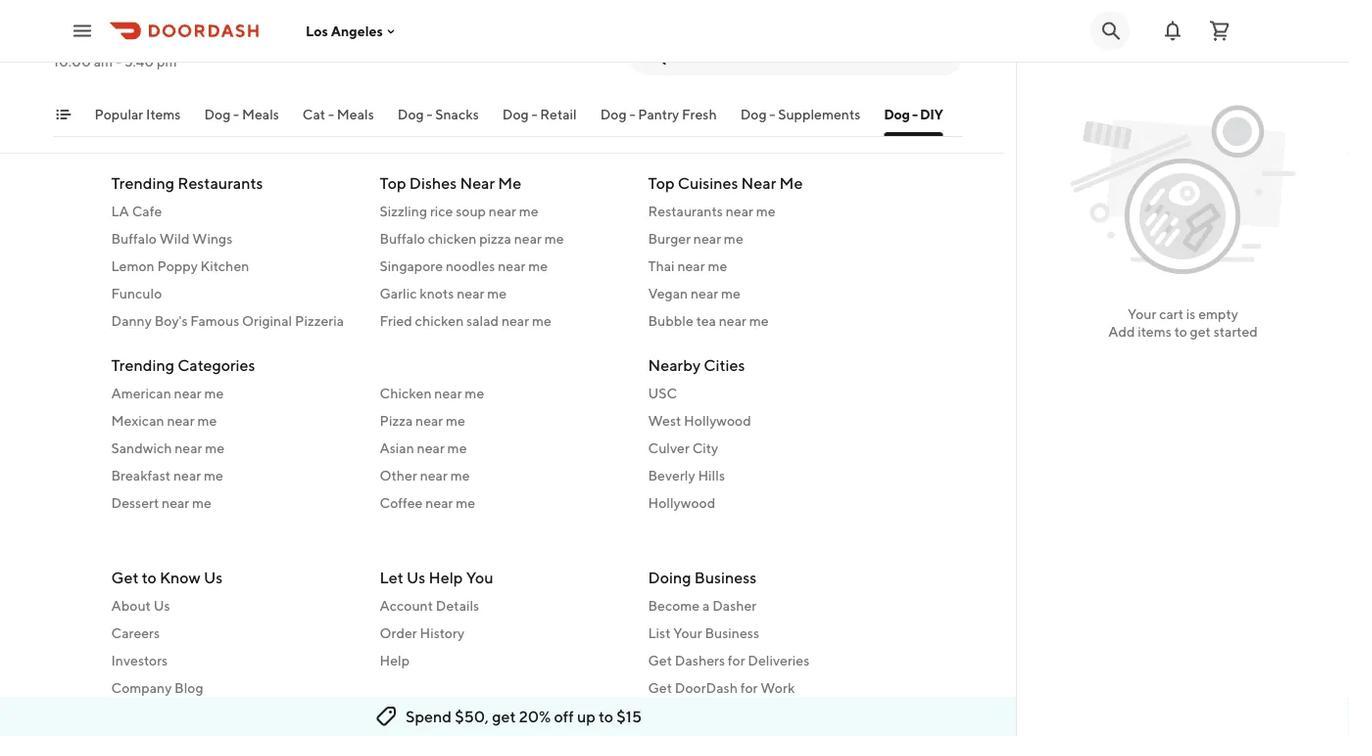 Task type: locate. For each thing, give the bounding box(es) containing it.
buffalo chicken pizza near me
[[380, 230, 564, 246]]

started
[[1214, 324, 1258, 340]]

for up get doordash for work
[[728, 653, 745, 669]]

prices
[[366, 72, 399, 85]]

near up sandwich near me
[[167, 413, 195, 429]]

1 vertical spatial chicken
[[415, 313, 464, 329]]

restaurants up la cafe link
[[178, 173, 263, 192]]

meals left cat
[[242, 106, 279, 122]]

your right list
[[673, 626, 702, 642]]

- left pantry
[[629, 106, 635, 122]]

dog inside dog - retail button
[[502, 106, 529, 122]]

1 vertical spatial for
[[740, 680, 758, 697]]

- for dog - snacks
[[427, 106, 433, 122]]

dog inside dog - meals button
[[204, 106, 231, 122]]

me up coffee near me at the bottom of the page
[[450, 467, 470, 484]]

to down cart at the top of the page
[[1174, 324, 1187, 340]]

chicken down knots
[[415, 313, 464, 329]]

1 horizontal spatial meals
[[337, 106, 374, 122]]

dog down merchant
[[600, 106, 627, 122]]

me down buffalo chicken pizza near me link
[[528, 258, 548, 274]]

trending for trending categories
[[111, 356, 174, 374]]

1 me from the left
[[498, 173, 521, 192]]

0 horizontal spatial top
[[380, 173, 406, 192]]

near up tea
[[691, 285, 718, 301]]

1 vertical spatial business
[[705, 626, 759, 642]]

$15
[[617, 708, 642, 727]]

buffalo up the lemon
[[111, 230, 157, 246]]

coffee near me
[[380, 495, 475, 511]]

hollywood link
[[648, 493, 893, 513]]

items
[[146, 106, 181, 122]]

near right tea
[[719, 313, 747, 329]]

me up restaurants near me link at the top
[[779, 173, 803, 192]]

1 trending from the top
[[111, 173, 174, 192]]

pantry
[[638, 106, 679, 122]]

la
[[111, 203, 129, 219]]

top left cuisines
[[648, 173, 675, 192]]

diy
[[920, 106, 943, 122]]

us inside 'link'
[[154, 598, 170, 614]]

list your business link
[[648, 624, 893, 644]]

2 me from the left
[[779, 173, 803, 192]]

- left 'snacks'
[[427, 106, 433, 122]]

near up the vegan near me
[[677, 258, 705, 274]]

blog
[[175, 680, 203, 697]]

buffalo inside buffalo chicken pizza near me link
[[380, 230, 425, 246]]

hollywood up city
[[684, 413, 751, 429]]

2 vertical spatial get
[[648, 680, 672, 697]]

near down buffalo chicken pizza near me link
[[498, 258, 526, 274]]

snacks
[[435, 106, 479, 122]]

get left doordash
[[648, 680, 672, 697]]

near up "soup"
[[460, 173, 495, 192]]

danny boy's famous original pizzeria link
[[111, 311, 356, 331]]

1 dog from the left
[[204, 106, 231, 122]]

careers
[[111, 626, 160, 642]]

2 horizontal spatial us
[[407, 569, 426, 587]]

trending
[[111, 173, 174, 192], [111, 356, 174, 374]]

to inside your cart is empty add items to get started
[[1174, 324, 1187, 340]]

business down dasher
[[705, 626, 759, 642]]

me up bubble tea near me
[[721, 285, 741, 301]]

me up burger near me link
[[756, 203, 776, 219]]

0 horizontal spatial get
[[492, 708, 516, 727]]

dog - supplements
[[740, 106, 861, 122]]

1 vertical spatial to
[[142, 569, 157, 587]]

coffee
[[380, 495, 423, 511]]

near up restaurants near me link at the top
[[741, 173, 776, 192]]

dog down on
[[398, 106, 424, 122]]

0 vertical spatial business
[[694, 569, 757, 587]]

buffalo for trending
[[111, 230, 157, 246]]

dashers
[[675, 653, 725, 669]]

dog inside dog - supplements button
[[740, 106, 767, 122]]

asian near me link
[[380, 438, 625, 458]]

dog inside dog - snacks button
[[398, 106, 424, 122]]

0 horizontal spatial your
[[673, 626, 702, 642]]

6 dog from the left
[[884, 106, 910, 122]]

get inside your cart is empty add items to get started
[[1190, 324, 1211, 340]]

near up other near me
[[417, 440, 445, 456]]

trending restaurants
[[111, 173, 263, 192]]

dog - diy
[[884, 106, 943, 122]]

buffalo inside buffalo wild wings link
[[111, 230, 157, 246]]

get down is
[[1190, 324, 1211, 340]]

buffalo down sizzling
[[380, 230, 425, 246]]

0 vertical spatial help
[[429, 569, 463, 587]]

me down vegan near me link
[[749, 313, 769, 329]]

near inside 'link'
[[719, 313, 747, 329]]

me up the sizzling rice soup near me link
[[498, 173, 521, 192]]

0 horizontal spatial me
[[498, 173, 521, 192]]

near down restaurants near me
[[694, 230, 721, 246]]

me
[[498, 173, 521, 192], [779, 173, 803, 192]]

get up about
[[111, 569, 139, 587]]

account
[[380, 598, 433, 614]]

1 buffalo from the left
[[111, 230, 157, 246]]

culver city
[[648, 440, 718, 456]]

business up dasher
[[694, 569, 757, 587]]

us right know
[[204, 569, 223, 587]]

for for doordash
[[740, 680, 758, 697]]

1 vertical spatial trending
[[111, 356, 174, 374]]

2 meals from the left
[[337, 106, 374, 122]]

la cafe link
[[111, 201, 356, 221]]

0 vertical spatial for
[[728, 653, 745, 669]]

knots
[[420, 285, 454, 301]]

2 top from the left
[[648, 173, 675, 192]]

merchant
[[594, 72, 648, 85]]

mexican near me link
[[111, 411, 356, 431]]

dog left diy
[[884, 106, 910, 122]]

top
[[380, 173, 406, 192], [648, 173, 675, 192]]

pizza near me
[[380, 413, 465, 429]]

do it yourself nutrient blend - beef image
[[361, 0, 500, 31]]

restaurants up burger near me
[[648, 203, 723, 219]]

0 horizontal spatial near
[[460, 173, 495, 192]]

to for your
[[1174, 324, 1187, 340]]

us down get to know us at the left bottom of page
[[154, 598, 170, 614]]

restaurants near me
[[648, 203, 776, 219]]

- right items
[[233, 106, 239, 122]]

1 meals from the left
[[242, 106, 279, 122]]

0 vertical spatial your
[[1128, 306, 1157, 322]]

- left retail
[[531, 106, 537, 122]]

open menu image
[[71, 19, 94, 43]]

the
[[573, 72, 592, 85]]

0 horizontal spatial meals
[[242, 106, 279, 122]]

get
[[1190, 324, 1211, 340], [492, 708, 516, 727]]

me down the categories
[[204, 385, 224, 401]]

account details link
[[380, 597, 625, 616]]

0 horizontal spatial us
[[154, 598, 170, 614]]

mexican near me
[[111, 413, 217, 429]]

sandwich near me
[[111, 440, 225, 456]]

to right up
[[599, 708, 613, 727]]

2 near from the left
[[741, 173, 776, 192]]

help up details
[[429, 569, 463, 587]]

your up items
[[1128, 306, 1157, 322]]

me down mexican near me link
[[205, 440, 225, 456]]

lemon poppy kitchen link
[[111, 256, 356, 276]]

meals right cat
[[337, 106, 374, 122]]

popular items button
[[95, 105, 181, 136]]

- inside dog - snacks button
[[427, 106, 433, 122]]

near for dishes
[[460, 173, 495, 192]]

to up about us at the bottom left of the page
[[142, 569, 157, 587]]

us right let on the left of the page
[[407, 569, 426, 587]]

4 dog from the left
[[600, 106, 627, 122]]

dog right fresh
[[740, 106, 767, 122]]

dog for dog - snacks
[[398, 106, 424, 122]]

0 horizontal spatial to
[[142, 569, 157, 587]]

get dashers for deliveries link
[[648, 652, 893, 671]]

los
[[306, 23, 328, 39]]

me
[[519, 203, 539, 219], [756, 203, 776, 219], [544, 230, 564, 246], [724, 230, 743, 246], [528, 258, 548, 274], [708, 258, 727, 274], [487, 285, 507, 301], [721, 285, 741, 301], [532, 313, 551, 329], [749, 313, 769, 329], [204, 385, 224, 401], [465, 385, 484, 401], [197, 413, 217, 429], [446, 413, 465, 429], [205, 440, 225, 456], [447, 440, 467, 456], [204, 467, 223, 484], [450, 467, 470, 484], [192, 495, 212, 511], [456, 495, 475, 511]]

1 horizontal spatial top
[[648, 173, 675, 192]]

help down order
[[380, 653, 410, 669]]

culver city link
[[648, 438, 893, 458]]

poppy
[[157, 258, 198, 274]]

near down chicken near me
[[415, 413, 443, 429]]

0 vertical spatial trending
[[111, 173, 174, 192]]

me down american near me "link"
[[197, 413, 217, 429]]

top dishes near me
[[380, 173, 521, 192]]

nearby cities
[[648, 356, 745, 374]]

near up coffee near me at the bottom of the page
[[420, 467, 448, 484]]

- for dog - pantry fresh
[[629, 106, 635, 122]]

near down garlic knots near me link
[[502, 313, 529, 329]]

dog inside dog - pantry fresh button
[[600, 106, 627, 122]]

1 horizontal spatial to
[[599, 708, 613, 727]]

1 vertical spatial restaurants
[[648, 203, 723, 219]]

beverly hills link
[[648, 466, 893, 485]]

10:00
[[53, 53, 91, 70]]

5 dog from the left
[[740, 106, 767, 122]]

become a dasher
[[648, 598, 757, 614]]

0 items, open order cart image
[[1208, 19, 1232, 43]]

dog right items
[[204, 106, 231, 122]]

me up pizza near me link
[[465, 385, 484, 401]]

me down restaurants near me
[[724, 230, 743, 246]]

get down list
[[648, 653, 672, 669]]

get for get doordash for work
[[648, 680, 672, 697]]

chicken for fried
[[415, 313, 464, 329]]

- left diy
[[912, 106, 918, 122]]

- inside dog - meals button
[[233, 106, 239, 122]]

breakfast
[[111, 467, 171, 484]]

trending up cafe
[[111, 173, 174, 192]]

bubble tea near me
[[648, 313, 769, 329]]

- inside dog - retail button
[[531, 106, 537, 122]]

0 vertical spatial get
[[1190, 324, 1211, 340]]

dog down prices on this menu are set directly by the merchant .
[[502, 106, 529, 122]]

hollywood down beverly hills
[[648, 495, 715, 511]]

1 horizontal spatial buffalo
[[380, 230, 425, 246]]

0 horizontal spatial help
[[380, 653, 410, 669]]

cafe
[[132, 203, 162, 219]]

1 horizontal spatial near
[[741, 173, 776, 192]]

1 horizontal spatial your
[[1128, 306, 1157, 322]]

2 trending from the top
[[111, 356, 174, 374]]

get for get dashers for deliveries
[[648, 653, 672, 669]]

business
[[694, 569, 757, 587], [705, 626, 759, 642]]

2 vertical spatial to
[[599, 708, 613, 727]]

full menu 10:00 am - 5:40 pm
[[53, 32, 177, 70]]

1 vertical spatial help
[[380, 653, 410, 669]]

me down other near me link
[[456, 495, 475, 511]]

2 dog from the left
[[398, 106, 424, 122]]

5:40
[[124, 53, 154, 70]]

chicken inside fried chicken salad near me link
[[415, 313, 464, 329]]

soup
[[456, 203, 486, 219]]

trending up american
[[111, 356, 174, 374]]

restaurants near me link
[[648, 201, 893, 221]]

american near me
[[111, 385, 224, 401]]

prices on this menu are set directly by the merchant .
[[366, 72, 651, 85]]

0 vertical spatial get
[[111, 569, 139, 587]]

dog for dog - meals
[[204, 106, 231, 122]]

us for about us
[[154, 598, 170, 614]]

pizza
[[479, 230, 511, 246]]

1 vertical spatial your
[[673, 626, 702, 642]]

your cart is empty add items to get started
[[1108, 306, 1258, 340]]

2 horizontal spatial to
[[1174, 324, 1187, 340]]

trending for trending restaurants
[[111, 173, 174, 192]]

3 dog from the left
[[502, 106, 529, 122]]

1 horizontal spatial get
[[1190, 324, 1211, 340]]

- inside dog - pantry fresh button
[[629, 106, 635, 122]]

me down chicken near me
[[446, 413, 465, 429]]

0 vertical spatial chicken
[[428, 230, 477, 246]]

los angeles
[[306, 23, 383, 39]]

investors link
[[111, 652, 356, 671]]

2 buffalo from the left
[[380, 230, 425, 246]]

near up pizza near me
[[434, 385, 462, 401]]

your
[[1128, 306, 1157, 322], [673, 626, 702, 642]]

city
[[692, 440, 718, 456]]

near down trending categories
[[174, 385, 202, 401]]

menu
[[441, 72, 472, 85]]

get left 20%
[[492, 708, 516, 727]]

1 top from the left
[[380, 173, 406, 192]]

1 horizontal spatial me
[[779, 173, 803, 192]]

chicken down sizzling rice soup near me
[[428, 230, 477, 246]]

me down sandwich near me link
[[204, 467, 223, 484]]

hollywood
[[684, 413, 751, 429], [648, 495, 715, 511]]

become
[[648, 598, 700, 614]]

order history
[[380, 626, 464, 642]]

- right am
[[116, 53, 121, 70]]

doing
[[648, 569, 691, 587]]

business inside list your business "link"
[[705, 626, 759, 642]]

meals for cat - meals
[[337, 106, 374, 122]]

meals for dog - meals
[[242, 106, 279, 122]]

near right pizza
[[514, 230, 542, 246]]

1 near from the left
[[460, 173, 495, 192]]

asian near me
[[380, 440, 467, 456]]

- inside dog - supplements button
[[769, 106, 775, 122]]

buffalo for top
[[380, 230, 425, 246]]

funculo link
[[111, 284, 356, 303]]

restaurants
[[178, 173, 263, 192], [648, 203, 723, 219]]

me for top cuisines near me
[[779, 173, 803, 192]]

- right cat
[[328, 106, 334, 122]]

0 horizontal spatial buffalo
[[111, 230, 157, 246]]

dog - meals button
[[204, 105, 279, 136]]

1 vertical spatial get
[[648, 653, 672, 669]]

0 vertical spatial to
[[1174, 324, 1187, 340]]

0 horizontal spatial restaurants
[[178, 173, 263, 192]]

pizza
[[380, 413, 413, 429]]

vegan near me
[[648, 285, 741, 301]]

- inside cat - meals button
[[328, 106, 334, 122]]

near down other near me
[[425, 495, 453, 511]]

to for spend
[[599, 708, 613, 727]]

- left the supplements on the right top of page
[[769, 106, 775, 122]]

chicken inside buffalo chicken pizza near me link
[[428, 230, 477, 246]]

near inside "link"
[[174, 385, 202, 401]]

for left 'work'
[[740, 680, 758, 697]]

deliveries
[[748, 653, 810, 669]]

top up sizzling
[[380, 173, 406, 192]]

full
[[53, 32, 81, 50]]



Task type: describe. For each thing, give the bounding box(es) containing it.
thai
[[648, 258, 675, 274]]

wild
[[159, 230, 190, 246]]

me down breakfast near me link
[[192, 495, 212, 511]]

buffalo wild wings link
[[111, 229, 356, 248]]

near up buffalo chicken pizza near me link
[[489, 203, 516, 219]]

fried chicken salad near me link
[[380, 311, 625, 331]]

let
[[380, 569, 404, 587]]

dog for dog - diy
[[884, 106, 910, 122]]

doing business
[[648, 569, 757, 587]]

help link
[[380, 652, 625, 671]]

dog - snacks button
[[398, 105, 479, 136]]

garlic
[[380, 285, 417, 301]]

top for top dishes near me
[[380, 173, 406, 192]]

west hollywood
[[648, 413, 751, 429]]

1 horizontal spatial restaurants
[[648, 203, 723, 219]]

your inside "link"
[[673, 626, 702, 642]]

us for let us help you
[[407, 569, 426, 587]]

tea
[[696, 313, 716, 329]]

beverly hills
[[648, 467, 725, 484]]

you
[[466, 569, 493, 587]]

notification bell image
[[1161, 19, 1185, 43]]

chicken for buffalo
[[428, 230, 477, 246]]

list your business
[[648, 626, 759, 642]]

sizzling rice soup near me link
[[380, 201, 625, 221]]

dasher
[[712, 598, 757, 614]]

are
[[474, 72, 492, 85]]

me up buffalo chicken pizza near me link
[[519, 203, 539, 219]]

1 horizontal spatial us
[[204, 569, 223, 587]]

this
[[418, 72, 438, 85]]

pizza near me link
[[380, 411, 625, 431]]

get for get to know us
[[111, 569, 139, 587]]

near for cuisines
[[741, 173, 776, 192]]

buffalo chicken pizza near me link
[[380, 229, 625, 248]]

dog - meals
[[204, 106, 279, 122]]

top for top cuisines near me
[[648, 173, 675, 192]]

account details
[[380, 598, 479, 614]]

dog for dog - retail
[[502, 106, 529, 122]]

la cafe
[[111, 203, 162, 219]]

danny
[[111, 313, 152, 329]]

20%
[[519, 708, 551, 727]]

fried chicken salad near me
[[380, 313, 551, 329]]

sizzling
[[380, 203, 427, 219]]

me down the sizzling rice soup near me link
[[544, 230, 564, 246]]

sandwich
[[111, 440, 172, 456]]

.
[[648, 72, 651, 85]]

garlic knots near me
[[380, 285, 507, 301]]

angeles
[[331, 23, 383, 39]]

work
[[761, 680, 795, 697]]

breakfast near me
[[111, 467, 223, 484]]

near up breakfast near me
[[175, 440, 202, 456]]

help inside help link
[[380, 653, 410, 669]]

company blog
[[111, 680, 203, 697]]

noodles
[[446, 258, 495, 274]]

garlic knots near me link
[[380, 284, 625, 303]]

dog for dog - pantry fresh
[[600, 106, 627, 122]]

thai near me
[[648, 258, 727, 274]]

retail
[[540, 106, 577, 122]]

- for dog - diy
[[912, 106, 918, 122]]

- inside full menu 10:00 am - 5:40 pm
[[116, 53, 121, 70]]

0 vertical spatial hollywood
[[684, 413, 751, 429]]

lemon
[[111, 258, 155, 274]]

directly
[[513, 72, 555, 85]]

- for cat - meals
[[328, 106, 334, 122]]

cat - meals
[[303, 106, 374, 122]]

american
[[111, 385, 171, 401]]

cuisines
[[678, 173, 738, 192]]

other near me link
[[380, 466, 625, 485]]

get to know us
[[111, 569, 223, 587]]

- for dog - supplements
[[769, 106, 775, 122]]

hills
[[698, 467, 725, 484]]

dishes
[[409, 173, 457, 192]]

get doordash for work
[[648, 680, 795, 697]]

spend
[[406, 708, 452, 727]]

0 vertical spatial restaurants
[[178, 173, 263, 192]]

lemon poppy kitchen
[[111, 258, 249, 274]]

near down top cuisines near me
[[726, 203, 753, 219]]

company
[[111, 680, 172, 697]]

up
[[577, 708, 596, 727]]

list
[[648, 626, 671, 642]]

singapore noodles near me
[[380, 258, 548, 274]]

me for top dishes near me
[[498, 173, 521, 192]]

popular
[[95, 106, 143, 122]]

near down sandwich near me
[[173, 467, 201, 484]]

me inside 'link'
[[749, 313, 769, 329]]

supplements
[[778, 106, 861, 122]]

for for dashers
[[728, 653, 745, 669]]

1 vertical spatial get
[[492, 708, 516, 727]]

american near me link
[[111, 384, 356, 403]]

let us help you
[[380, 569, 493, 587]]

chicken near me
[[380, 385, 484, 401]]

dog - pantry fresh
[[600, 106, 717, 122]]

dog - pantry fresh button
[[600, 105, 717, 136]]

add
[[1108, 324, 1135, 340]]

your inside your cart is empty add items to get started
[[1128, 306, 1157, 322]]

me down burger near me
[[708, 258, 727, 274]]

history
[[420, 626, 464, 642]]

los angeles button
[[306, 23, 399, 39]]

me up other near me
[[447, 440, 467, 456]]

- for dog - retail
[[531, 106, 537, 122]]

- for dog - meals
[[233, 106, 239, 122]]

me inside "link"
[[204, 385, 224, 401]]

cat
[[303, 106, 325, 122]]

burger near me link
[[648, 229, 893, 248]]

dog - supplements button
[[740, 105, 861, 136]]

show menu categories image
[[55, 107, 71, 122]]

1 vertical spatial hollywood
[[648, 495, 715, 511]]

Item Search search field
[[680, 45, 947, 67]]

usc link
[[648, 384, 893, 403]]

original
[[242, 313, 292, 329]]

other near me
[[380, 467, 470, 484]]

about us
[[111, 598, 170, 614]]

me down garlic knots near me link
[[532, 313, 551, 329]]

dog for dog - supplements
[[740, 106, 767, 122]]

near down breakfast near me
[[162, 495, 189, 511]]

1 horizontal spatial help
[[429, 569, 463, 587]]

dessert near me
[[111, 495, 212, 511]]

singapore noodles near me link
[[380, 256, 625, 276]]

near down noodles
[[457, 285, 484, 301]]

me down singapore noodles near me link on the left of the page
[[487, 285, 507, 301]]

culver
[[648, 440, 690, 456]]

order
[[380, 626, 417, 642]]

buffalo wild wings
[[111, 230, 232, 246]]

know
[[160, 569, 201, 587]]

funculo
[[111, 285, 162, 301]]



Task type: vqa. For each thing, say whether or not it's contained in the screenshot.


